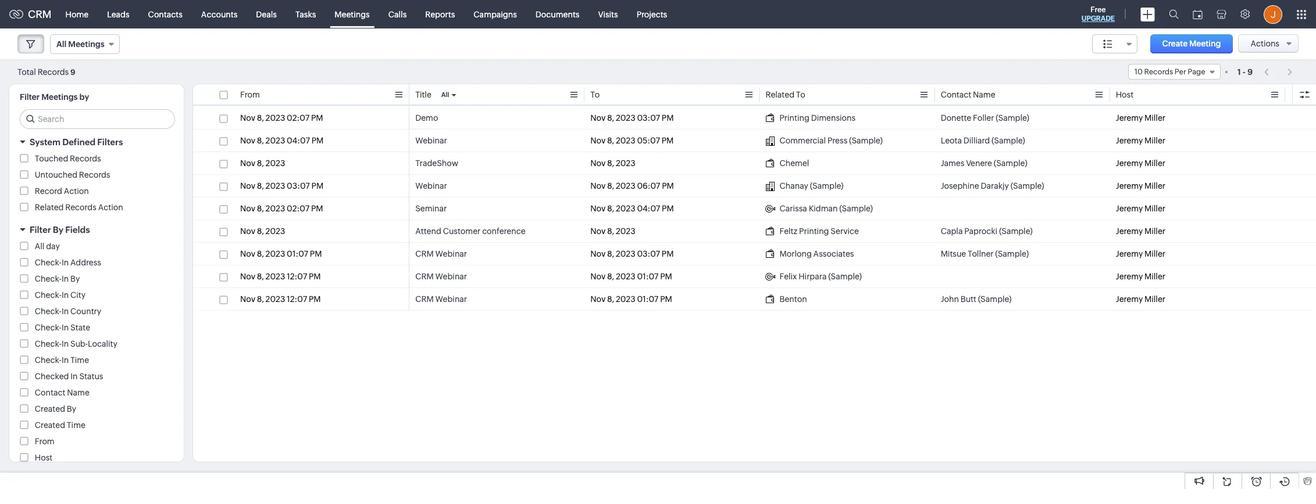 Task type: locate. For each thing, give the bounding box(es) containing it.
1 vertical spatial crm webinar
[[415, 272, 467, 282]]

donette foller (sample) link
[[941, 112, 1029, 124]]

felix hirpara (sample) link
[[766, 271, 862, 283]]

3 jeremy from the top
[[1116, 159, 1143, 168]]

webinar link down demo link
[[415, 135, 447, 147]]

all up total records 9
[[56, 40, 66, 49]]

contact
[[941, 90, 971, 99], [35, 389, 65, 398]]

by up day
[[53, 225, 63, 235]]

created up created time on the left bottom of the page
[[35, 405, 65, 414]]

accounts
[[201, 10, 237, 19]]

0 vertical spatial created
[[35, 405, 65, 414]]

1 vertical spatial created
[[35, 421, 65, 430]]

josephine
[[941, 181, 979, 191]]

1 vertical spatial 03:07
[[287, 181, 310, 191]]

9 miller from the top
[[1145, 295, 1166, 304]]

2 12:07 from the top
[[287, 295, 307, 304]]

7 jeremy from the top
[[1116, 250, 1143, 259]]

2 vertical spatial all
[[35, 242, 44, 251]]

2 miller from the top
[[1145, 136, 1166, 145]]

tasks
[[295, 10, 316, 19]]

check- up check-in city on the left of page
[[35, 275, 62, 284]]

3 crm webinar from the top
[[415, 295, 467, 304]]

touched records
[[35, 154, 101, 163]]

(sample) up service
[[839, 204, 873, 213]]

profile image
[[1264, 5, 1282, 24]]

jeremy miller for john butt (sample)
[[1116, 295, 1166, 304]]

meetings down home
[[68, 40, 104, 49]]

0 horizontal spatial nov 8, 2023 04:07 pm
[[240, 136, 324, 145]]

campaigns
[[474, 10, 517, 19]]

nov 8, 2023 02:07 pm
[[240, 113, 323, 123], [240, 204, 323, 213]]

check-in sub-locality
[[35, 340, 117, 349]]

carissa kidman (sample)
[[780, 204, 873, 213]]

1 vertical spatial nov 8, 2023 01:07 pm
[[591, 272, 672, 282]]

in up check-in state
[[62, 307, 69, 316]]

1 12:07 from the top
[[287, 272, 307, 282]]

actions
[[1251, 39, 1280, 48]]

1 vertical spatial crm webinar link
[[415, 271, 467, 283]]

felix
[[780, 272, 797, 282]]

filter
[[20, 92, 40, 102], [30, 225, 51, 235]]

from
[[240, 90, 260, 99], [35, 437, 55, 447]]

04:07
[[287, 136, 310, 145], [637, 204, 660, 213]]

6 miller from the top
[[1145, 227, 1166, 236]]

webinar link up seminar
[[415, 180, 447, 192]]

(sample) for mitsue tollner (sample)
[[995, 250, 1029, 259]]

(sample) up carissa kidman (sample)
[[810, 181, 844, 191]]

9 jeremy from the top
[[1116, 295, 1143, 304]]

check- down check-in city on the left of page
[[35, 307, 62, 316]]

associates
[[813, 250, 854, 259]]

host
[[1116, 90, 1134, 99], [35, 454, 52, 463]]

10
[[1135, 67, 1143, 76]]

6 jeremy miller from the top
[[1116, 227, 1166, 236]]

crm webinar link for morlong
[[415, 248, 467, 260]]

filters
[[97, 137, 123, 147]]

john butt (sample)
[[941, 295, 1012, 304]]

records up fields
[[65, 203, 96, 212]]

1 vertical spatial meetings
[[68, 40, 104, 49]]

0 vertical spatial printing
[[780, 113, 810, 123]]

1 vertical spatial nov 8, 2023 04:07 pm
[[591, 204, 674, 213]]

3 jeremy miller from the top
[[1116, 159, 1166, 168]]

filter inside dropdown button
[[30, 225, 51, 235]]

8 jeremy miller from the top
[[1116, 272, 1166, 282]]

related down record
[[35, 203, 64, 212]]

nov 8, 2023 01:07 pm for felix hirpara (sample)
[[591, 272, 672, 282]]

1 vertical spatial filter
[[30, 225, 51, 235]]

0 horizontal spatial 04:07
[[287, 136, 310, 145]]

0 vertical spatial contact name
[[941, 90, 995, 99]]

8 jeremy from the top
[[1116, 272, 1143, 282]]

2 check- from the top
[[35, 275, 62, 284]]

records down touched records at the left
[[79, 170, 110, 180]]

nov 8, 2023 05:07 pm
[[591, 136, 674, 145]]

records up filter meetings by at the top left of page
[[38, 67, 69, 76]]

2 vertical spatial nov 8, 2023 03:07 pm
[[591, 250, 674, 259]]

0 horizontal spatial name
[[67, 389, 89, 398]]

related up printing dimensions link
[[766, 90, 795, 99]]

1 horizontal spatial 9
[[1248, 67, 1253, 76]]

deals
[[256, 10, 277, 19]]

capla paprocki (sample)
[[941, 227, 1033, 236]]

leota dilliard (sample) link
[[941, 135, 1025, 147]]

all inside field
[[56, 40, 66, 49]]

0 vertical spatial related
[[766, 90, 795, 99]]

records for 10
[[1144, 67, 1173, 76]]

(sample) right press
[[849, 136, 883, 145]]

2 02:07 from the top
[[287, 204, 309, 213]]

2 webinar link from the top
[[415, 180, 447, 192]]

in up checked in status
[[62, 356, 69, 365]]

printing up morlong associates
[[799, 227, 829, 236]]

9 down the all meetings
[[70, 68, 75, 76]]

by inside dropdown button
[[53, 225, 63, 235]]

check- for check-in country
[[35, 307, 62, 316]]

seminar
[[415, 204, 447, 213]]

action up filter by fields dropdown button
[[98, 203, 123, 212]]

time down sub-
[[70, 356, 89, 365]]

jeremy miller for mitsue tollner (sample)
[[1116, 250, 1166, 259]]

crm for morlong associates
[[415, 250, 434, 259]]

contact down checked
[[35, 389, 65, 398]]

in for city
[[62, 291, 69, 300]]

1 horizontal spatial action
[[98, 203, 123, 212]]

time down the created by
[[67, 421, 85, 430]]

1 vertical spatial 04:07
[[637, 204, 660, 213]]

1 vertical spatial all
[[441, 91, 449, 98]]

meetings left calls link
[[335, 10, 370, 19]]

02:07 for seminar
[[287, 204, 309, 213]]

4 miller from the top
[[1145, 181, 1166, 191]]

1 webinar link from the top
[[415, 135, 447, 147]]

0 vertical spatial by
[[53, 225, 63, 235]]

9 inside total records 9
[[70, 68, 75, 76]]

check- for check-in by
[[35, 275, 62, 284]]

1 horizontal spatial to
[[796, 90, 805, 99]]

3 miller from the top
[[1145, 159, 1166, 168]]

None field
[[1092, 34, 1137, 54]]

by
[[53, 225, 63, 235], [70, 275, 80, 284], [67, 405, 76, 414]]

0 vertical spatial webinar link
[[415, 135, 447, 147]]

contacts link
[[139, 0, 192, 28]]

chanay (sample)
[[780, 181, 844, 191]]

row group
[[193, 107, 1316, 311]]

0 vertical spatial nov 8, 2023 03:07 pm
[[591, 113, 674, 123]]

0 vertical spatial crm webinar link
[[415, 248, 467, 260]]

0 vertical spatial filter
[[20, 92, 40, 102]]

nov 8, 2023 02:07 pm for demo
[[240, 113, 323, 123]]

0 horizontal spatial 9
[[70, 68, 75, 76]]

reports link
[[416, 0, 464, 28]]

1 horizontal spatial nov 8, 2023 04:07 pm
[[591, 204, 674, 213]]

create menu element
[[1134, 0, 1162, 28]]

1 vertical spatial host
[[35, 454, 52, 463]]

2 vertical spatial 01:07
[[637, 295, 659, 304]]

webinar for benton
[[435, 295, 467, 304]]

leota dilliard (sample)
[[941, 136, 1025, 145]]

3 check- from the top
[[35, 291, 62, 300]]

in left status
[[71, 372, 78, 382]]

chemel link
[[766, 158, 809, 169]]

1 vertical spatial related
[[35, 203, 64, 212]]

0 horizontal spatial contact name
[[35, 389, 89, 398]]

2 nov 8, 2023 12:07 pm from the top
[[240, 295, 321, 304]]

0 horizontal spatial all
[[35, 242, 44, 251]]

0 vertical spatial nov 8, 2023 12:07 pm
[[240, 272, 321, 282]]

0 vertical spatial 04:07
[[287, 136, 310, 145]]

1 vertical spatial name
[[67, 389, 89, 398]]

miller for john butt (sample)
[[1145, 295, 1166, 304]]

0 vertical spatial 02:07
[[287, 113, 309, 123]]

2 vertical spatial nov 8, 2023 01:07 pm
[[591, 295, 672, 304]]

2 crm webinar link from the top
[[415, 271, 467, 283]]

create meeting button
[[1151, 34, 1233, 54]]

meetings
[[335, 10, 370, 19], [68, 40, 104, 49], [41, 92, 78, 102]]

1 vertical spatial action
[[98, 203, 123, 212]]

action up related records action
[[64, 187, 89, 196]]

1 vertical spatial webinar link
[[415, 180, 447, 192]]

12:07 for benton
[[287, 295, 307, 304]]

name
[[973, 90, 995, 99], [67, 389, 89, 398]]

crm webinar for felix
[[415, 272, 467, 282]]

2023
[[266, 113, 285, 123], [616, 113, 635, 123], [266, 136, 285, 145], [616, 136, 635, 145], [266, 159, 285, 168], [616, 159, 635, 168], [266, 181, 285, 191], [616, 181, 635, 191], [266, 204, 285, 213], [616, 204, 635, 213], [266, 227, 285, 236], [616, 227, 635, 236], [266, 250, 285, 259], [616, 250, 635, 259], [266, 272, 285, 282], [616, 272, 635, 282], [266, 295, 285, 304], [616, 295, 635, 304]]

0 vertical spatial from
[[240, 90, 260, 99]]

1 miller from the top
[[1145, 113, 1166, 123]]

2 crm webinar from the top
[[415, 272, 467, 282]]

nov 8, 2023 03:07 pm for crm webinar
[[591, 250, 674, 259]]

tradeshow link
[[415, 158, 458, 169]]

1 horizontal spatial contact name
[[941, 90, 995, 99]]

0 vertical spatial 12:07
[[287, 272, 307, 282]]

0 vertical spatial name
[[973, 90, 995, 99]]

0 vertical spatial time
[[70, 356, 89, 365]]

9 for total records 9
[[70, 68, 75, 76]]

all for all meetings
[[56, 40, 66, 49]]

1 vertical spatial by
[[70, 275, 80, 284]]

2 jeremy miller from the top
[[1116, 136, 1166, 145]]

visits link
[[589, 0, 627, 28]]

0 vertical spatial crm webinar
[[415, 250, 467, 259]]

records down defined
[[70, 154, 101, 163]]

0 horizontal spatial related
[[35, 203, 64, 212]]

(sample) for felix hirpara (sample)
[[828, 272, 862, 282]]

filter down the total
[[20, 92, 40, 102]]

1 crm webinar from the top
[[415, 250, 467, 259]]

0 horizontal spatial host
[[35, 454, 52, 463]]

john butt (sample) link
[[941, 294, 1012, 305]]

10 Records Per Page field
[[1128, 64, 1221, 80]]

check- down all day
[[35, 258, 62, 268]]

filter up all day
[[30, 225, 51, 235]]

(sample) right butt
[[978, 295, 1012, 304]]

6 check- from the top
[[35, 340, 62, 349]]

1 horizontal spatial contact
[[941, 90, 971, 99]]

(sample) for commercial press (sample)
[[849, 136, 883, 145]]

country
[[70, 307, 101, 316]]

1 horizontal spatial name
[[973, 90, 995, 99]]

(sample) for capla paprocki (sample)
[[999, 227, 1033, 236]]

1 vertical spatial nov 8, 2023 02:07 pm
[[240, 204, 323, 213]]

0 vertical spatial action
[[64, 187, 89, 196]]

jeremy miller
[[1116, 113, 1166, 123], [1116, 136, 1166, 145], [1116, 159, 1166, 168], [1116, 181, 1166, 191], [1116, 204, 1166, 213], [1116, 227, 1166, 236], [1116, 250, 1166, 259], [1116, 272, 1166, 282], [1116, 295, 1166, 304]]

1 horizontal spatial from
[[240, 90, 260, 99]]

2 horizontal spatial all
[[441, 91, 449, 98]]

by up created time on the left bottom of the page
[[67, 405, 76, 414]]

check- up check-in time
[[35, 340, 62, 349]]

name down checked in status
[[67, 389, 89, 398]]

documents link
[[526, 0, 589, 28]]

1 vertical spatial 02:07
[[287, 204, 309, 213]]

0 vertical spatial nov 8, 2023 02:07 pm
[[240, 113, 323, 123]]

calls
[[388, 10, 407, 19]]

5 check- from the top
[[35, 323, 62, 333]]

jeremy for josephine darakjy (sample)
[[1116, 181, 1143, 191]]

nov 8, 2023 12:07 pm for benton
[[240, 295, 321, 304]]

check- down check-in by
[[35, 291, 62, 300]]

projects
[[637, 10, 667, 19]]

(sample) right paprocki
[[999, 227, 1033, 236]]

02:07 for demo
[[287, 113, 309, 123]]

8 miller from the top
[[1145, 272, 1166, 282]]

free
[[1091, 5, 1106, 14]]

host down created time on the left bottom of the page
[[35, 454, 52, 463]]

1 jeremy from the top
[[1116, 113, 1143, 123]]

1 crm webinar link from the top
[[415, 248, 467, 260]]

records
[[38, 67, 69, 76], [1144, 67, 1173, 76], [70, 154, 101, 163], [79, 170, 110, 180], [65, 203, 96, 212]]

in left sub-
[[62, 340, 69, 349]]

0 vertical spatial all
[[56, 40, 66, 49]]

miller for josephine darakjy (sample)
[[1145, 181, 1166, 191]]

in down "check-in address"
[[62, 275, 69, 284]]

attend customer conference link
[[415, 226, 526, 237]]

in for status
[[71, 372, 78, 382]]

jeremy for mitsue tollner (sample)
[[1116, 250, 1143, 259]]

2 vertical spatial by
[[67, 405, 76, 414]]

9 right -
[[1248, 67, 1253, 76]]

0 vertical spatial host
[[1116, 90, 1134, 99]]

check- up checked
[[35, 356, 62, 365]]

search element
[[1162, 0, 1186, 28]]

jeremy for leota dilliard (sample)
[[1116, 136, 1143, 145]]

jeremy miller for leota dilliard (sample)
[[1116, 136, 1166, 145]]

02:07
[[287, 113, 309, 123], [287, 204, 309, 213]]

check- for check-in time
[[35, 356, 62, 365]]

host down 10 records per page field
[[1116, 90, 1134, 99]]

all
[[56, 40, 66, 49], [441, 91, 449, 98], [35, 242, 44, 251]]

meetings inside field
[[68, 40, 104, 49]]

nov 8, 2023
[[240, 159, 285, 168], [591, 159, 635, 168], [240, 227, 285, 236], [591, 227, 635, 236]]

9 jeremy miller from the top
[[1116, 295, 1166, 304]]

webinar link for nov 8, 2023 03:07 pm
[[415, 180, 447, 192]]

miller
[[1145, 113, 1166, 123], [1145, 136, 1166, 145], [1145, 159, 1166, 168], [1145, 181, 1166, 191], [1145, 204, 1166, 213], [1145, 227, 1166, 236], [1145, 250, 1166, 259], [1145, 272, 1166, 282], [1145, 295, 1166, 304]]

1 vertical spatial contact
[[35, 389, 65, 398]]

miller for leota dilliard (sample)
[[1145, 136, 1166, 145]]

6 jeremy from the top
[[1116, 227, 1143, 236]]

check-in address
[[35, 258, 101, 268]]

venere
[[966, 159, 992, 168]]

1 vertical spatial 01:07
[[637, 272, 659, 282]]

hirpara
[[799, 272, 827, 282]]

7 check- from the top
[[35, 356, 62, 365]]

printing up commercial
[[780, 113, 810, 123]]

printing inside printing dimensions link
[[780, 113, 810, 123]]

records right "10"
[[1144, 67, 1173, 76]]

crm webinar
[[415, 250, 467, 259], [415, 272, 467, 282], [415, 295, 467, 304]]

profile element
[[1257, 0, 1289, 28]]

check- for check-in address
[[35, 258, 62, 268]]

2 nov 8, 2023 02:07 pm from the top
[[240, 204, 323, 213]]

checked
[[35, 372, 69, 382]]

meetings for filter meetings by
[[41, 92, 78, 102]]

2 jeremy from the top
[[1116, 136, 1143, 145]]

all right title
[[441, 91, 449, 98]]

miller for james venere (sample)
[[1145, 159, 1166, 168]]

by up city
[[70, 275, 80, 284]]

2 created from the top
[[35, 421, 65, 430]]

meetings left by
[[41, 92, 78, 102]]

check-
[[35, 258, 62, 268], [35, 275, 62, 284], [35, 291, 62, 300], [35, 307, 62, 316], [35, 323, 62, 333], [35, 340, 62, 349], [35, 356, 62, 365]]

1 check- from the top
[[35, 258, 62, 268]]

1 nov 8, 2023 12:07 pm from the top
[[240, 272, 321, 282]]

1 vertical spatial nov 8, 2023 12:07 pm
[[240, 295, 321, 304]]

feltz printing service
[[780, 227, 859, 236]]

2 vertical spatial crm webinar link
[[415, 294, 467, 305]]

all left day
[[35, 242, 44, 251]]

1 horizontal spatial all
[[56, 40, 66, 49]]

7 jeremy miller from the top
[[1116, 250, 1166, 259]]

1 vertical spatial from
[[35, 437, 55, 447]]

in for by
[[62, 275, 69, 284]]

contact up the donette
[[941, 90, 971, 99]]

1 vertical spatial contact name
[[35, 389, 89, 398]]

darakjy
[[981, 181, 1009, 191]]

(sample) right tollner
[[995, 250, 1029, 259]]

2 vertical spatial meetings
[[41, 92, 78, 102]]

created down the created by
[[35, 421, 65, 430]]

records for related
[[65, 203, 96, 212]]

in left city
[[62, 291, 69, 300]]

1 - 9
[[1238, 67, 1253, 76]]

system defined filters button
[[9, 132, 184, 152]]

webinar for morlong associates
[[435, 250, 467, 259]]

jeremy
[[1116, 113, 1143, 123], [1116, 136, 1143, 145], [1116, 159, 1143, 168], [1116, 181, 1143, 191], [1116, 204, 1143, 213], [1116, 227, 1143, 236], [1116, 250, 1143, 259], [1116, 272, 1143, 282], [1116, 295, 1143, 304]]

in up check-in by
[[62, 258, 69, 268]]

(sample) down associates
[[828, 272, 862, 282]]

morlong associates
[[780, 250, 854, 259]]

name up foller
[[973, 90, 995, 99]]

check- down check-in country
[[35, 323, 62, 333]]

benton
[[780, 295, 807, 304]]

1 horizontal spatial related
[[766, 90, 795, 99]]

5 miller from the top
[[1145, 204, 1166, 213]]

records inside field
[[1144, 67, 1173, 76]]

printing dimensions link
[[766, 112, 856, 124]]

4 check- from the top
[[35, 307, 62, 316]]

7 miller from the top
[[1145, 250, 1166, 259]]

miller for capla paprocki (sample)
[[1145, 227, 1166, 236]]

jeremy miller for capla paprocki (sample)
[[1116, 227, 1166, 236]]

1 created from the top
[[35, 405, 65, 414]]

0 vertical spatial 01:07
[[287, 250, 308, 259]]

jeremy miller for josephine darakjy (sample)
[[1116, 181, 1166, 191]]

2 vertical spatial 03:07
[[637, 250, 660, 259]]

contact name up the donette
[[941, 90, 995, 99]]

1 nov 8, 2023 02:07 pm from the top
[[240, 113, 323, 123]]

0 horizontal spatial to
[[591, 90, 600, 99]]

01:07 for benton
[[637, 295, 659, 304]]

1 jeremy miller from the top
[[1116, 113, 1166, 123]]

contact name up the created by
[[35, 389, 89, 398]]

1
[[1238, 67, 1241, 76]]

system
[[30, 137, 60, 147]]

1 vertical spatial printing
[[799, 227, 829, 236]]

(sample) right dilliard
[[992, 136, 1025, 145]]

nov 8, 2023 12:07 pm for felix hirpara (sample)
[[240, 272, 321, 282]]

(sample) right foller
[[996, 113, 1029, 123]]

2 vertical spatial crm webinar
[[415, 295, 467, 304]]

create
[[1162, 39, 1188, 48]]

created by
[[35, 405, 76, 414]]

navigation
[[1259, 63, 1299, 80]]

4 jeremy from the top
[[1116, 181, 1143, 191]]

in left state
[[62, 323, 69, 333]]

1 02:07 from the top
[[287, 113, 309, 123]]

check-in city
[[35, 291, 86, 300]]

4 jeremy miller from the top
[[1116, 181, 1166, 191]]

(sample) right darakjy
[[1011, 181, 1044, 191]]

1 vertical spatial 12:07
[[287, 295, 307, 304]]

nov 8, 2023 02:07 pm for seminar
[[240, 204, 323, 213]]

(sample) up darakjy
[[994, 159, 1027, 168]]

in for state
[[62, 323, 69, 333]]

contact name
[[941, 90, 995, 99], [35, 389, 89, 398]]

pm
[[311, 113, 323, 123], [662, 113, 674, 123], [312, 136, 324, 145], [662, 136, 674, 145], [311, 181, 323, 191], [662, 181, 674, 191], [311, 204, 323, 213], [662, 204, 674, 213], [310, 250, 322, 259], [662, 250, 674, 259], [309, 272, 321, 282], [660, 272, 672, 282], [309, 295, 321, 304], [660, 295, 672, 304]]

crm
[[28, 8, 52, 20], [415, 250, 434, 259], [415, 272, 434, 282], [415, 295, 434, 304]]

0 vertical spatial 03:07
[[637, 113, 660, 123]]



Task type: vqa. For each thing, say whether or not it's contained in the screenshot.


Task type: describe. For each thing, give the bounding box(es) containing it.
crm webinar link for felix
[[415, 271, 467, 283]]

(sample) for donette foller (sample)
[[996, 113, 1029, 123]]

-
[[1243, 67, 1246, 76]]

(sample) for james venere (sample)
[[994, 159, 1027, 168]]

filter for filter meetings by
[[20, 92, 40, 102]]

by
[[79, 92, 89, 102]]

1 to from the left
[[591, 90, 600, 99]]

seminar link
[[415, 203, 447, 215]]

jeremy for john butt (sample)
[[1116, 295, 1143, 304]]

home link
[[56, 0, 98, 28]]

meeting
[[1189, 39, 1221, 48]]

untouched
[[35, 170, 77, 180]]

chanay (sample) link
[[766, 180, 844, 192]]

related for related to
[[766, 90, 795, 99]]

conference
[[482, 227, 526, 236]]

9 for 1 - 9
[[1248, 67, 1253, 76]]

0 vertical spatial contact
[[941, 90, 971, 99]]

capla paprocki (sample) link
[[941, 226, 1033, 237]]

1 vertical spatial time
[[67, 421, 85, 430]]

jeremy for donette foller (sample)
[[1116, 113, 1143, 123]]

mitsue
[[941, 250, 966, 259]]

donette
[[941, 113, 971, 123]]

upgrade
[[1082, 15, 1115, 23]]

12:07 for felix hirpara (sample)
[[287, 272, 307, 282]]

miller for donette foller (sample)
[[1145, 113, 1166, 123]]

1 horizontal spatial 04:07
[[637, 204, 660, 213]]

chanay
[[780, 181, 808, 191]]

defined
[[62, 137, 95, 147]]

chemel
[[780, 159, 809, 168]]

system defined filters
[[30, 137, 123, 147]]

check-in time
[[35, 356, 89, 365]]

jeremy for capla paprocki (sample)
[[1116, 227, 1143, 236]]

status
[[79, 372, 103, 382]]

demo
[[415, 113, 438, 123]]

5 jeremy miller from the top
[[1116, 204, 1166, 213]]

in for address
[[62, 258, 69, 268]]

tollner
[[968, 250, 994, 259]]

related to
[[766, 90, 805, 99]]

commercial
[[780, 136, 826, 145]]

webinar link for nov 8, 2023 04:07 pm
[[415, 135, 447, 147]]

3 crm webinar link from the top
[[415, 294, 467, 305]]

5 jeremy from the top
[[1116, 204, 1143, 213]]

meetings for all meetings
[[68, 40, 104, 49]]

related for related records action
[[35, 203, 64, 212]]

1 vertical spatial nov 8, 2023 03:07 pm
[[240, 181, 323, 191]]

10 records per page
[[1135, 67, 1206, 76]]

deals link
[[247, 0, 286, 28]]

check- for check-in state
[[35, 323, 62, 333]]

foller
[[973, 113, 994, 123]]

check- for check-in city
[[35, 291, 62, 300]]

touched
[[35, 154, 68, 163]]

benton link
[[766, 294, 807, 305]]

total records 9
[[17, 67, 75, 76]]

05:07
[[637, 136, 660, 145]]

feltz
[[780, 227, 798, 236]]

miller for mitsue tollner (sample)
[[1145, 250, 1166, 259]]

day
[[46, 242, 60, 251]]

crm link
[[9, 8, 52, 20]]

03:07 for crm webinar
[[637, 250, 660, 259]]

record action
[[35, 187, 89, 196]]

mitsue tollner (sample)
[[941, 250, 1029, 259]]

paprocki
[[964, 227, 998, 236]]

(sample) for carissa kidman (sample)
[[839, 204, 873, 213]]

0 horizontal spatial contact
[[35, 389, 65, 398]]

0 vertical spatial nov 8, 2023 04:07 pm
[[240, 136, 324, 145]]

reports
[[425, 10, 455, 19]]

(sample) for leota dilliard (sample)
[[992, 136, 1025, 145]]

in for time
[[62, 356, 69, 365]]

(sample) for john butt (sample)
[[978, 295, 1012, 304]]

felix hirpara (sample)
[[780, 272, 862, 282]]

free upgrade
[[1082, 5, 1115, 23]]

filter for filter by fields
[[30, 225, 51, 235]]

address
[[70, 258, 101, 268]]

butt
[[961, 295, 977, 304]]

0 vertical spatial nov 8, 2023 01:07 pm
[[240, 250, 322, 259]]

capla
[[941, 227, 963, 236]]

commercial press (sample)
[[780, 136, 883, 145]]

filter by fields button
[[9, 220, 184, 240]]

check-in by
[[35, 275, 80, 284]]

carissa kidman (sample) link
[[766, 203, 873, 215]]

dimensions
[[811, 113, 856, 123]]

0 horizontal spatial from
[[35, 437, 55, 447]]

in for sub-
[[62, 340, 69, 349]]

leads
[[107, 10, 129, 19]]

size image
[[1103, 39, 1112, 49]]

01:07 for felix hirpara (sample)
[[637, 272, 659, 282]]

filter meetings by
[[20, 92, 89, 102]]

03:07 for demo
[[637, 113, 660, 123]]

crm for benton
[[415, 295, 434, 304]]

webinar for felix hirpara (sample)
[[435, 272, 467, 282]]

records for total
[[38, 67, 69, 76]]

jeremy miller for donette foller (sample)
[[1116, 113, 1166, 123]]

Search text field
[[20, 110, 174, 129]]

service
[[831, 227, 859, 236]]

in for country
[[62, 307, 69, 316]]

morlong associates link
[[766, 248, 854, 260]]

created for created time
[[35, 421, 65, 430]]

nov 8, 2023 06:07 pm
[[591, 181, 674, 191]]

josephine darakjy (sample)
[[941, 181, 1044, 191]]

crm for felix hirpara (sample)
[[415, 272, 434, 282]]

printing inside feltz printing service link
[[799, 227, 829, 236]]

(sample) for josephine darakjy (sample)
[[1011, 181, 1044, 191]]

contacts
[[148, 10, 183, 19]]

check- for check-in sub-locality
[[35, 340, 62, 349]]

morlong
[[780, 250, 812, 259]]

check-in state
[[35, 323, 90, 333]]

all day
[[35, 242, 60, 251]]

by for created
[[67, 405, 76, 414]]

james venere (sample)
[[941, 159, 1027, 168]]

feltz printing service link
[[766, 226, 859, 237]]

jeremy miller for james venere (sample)
[[1116, 159, 1166, 168]]

sub-
[[70, 340, 88, 349]]

create menu image
[[1141, 7, 1155, 21]]

0 horizontal spatial action
[[64, 187, 89, 196]]

documents
[[536, 10, 580, 19]]

accounts link
[[192, 0, 247, 28]]

jeremy for james venere (sample)
[[1116, 159, 1143, 168]]

customer
[[443, 227, 481, 236]]

nov 8, 2023 01:07 pm for benton
[[591, 295, 672, 304]]

press
[[828, 136, 848, 145]]

06:07
[[637, 181, 660, 191]]

2 to from the left
[[796, 90, 805, 99]]

row group containing nov 8, 2023 02:07 pm
[[193, 107, 1316, 311]]

james
[[941, 159, 965, 168]]

records for touched
[[70, 154, 101, 163]]

search image
[[1169, 9, 1179, 19]]

filter by fields
[[30, 225, 90, 235]]

records for untouched
[[79, 170, 110, 180]]

by for filter
[[53, 225, 63, 235]]

all for all day
[[35, 242, 44, 251]]

nov 8, 2023 03:07 pm for demo
[[591, 113, 674, 123]]

check-in country
[[35, 307, 101, 316]]

state
[[70, 323, 90, 333]]

all meetings
[[56, 40, 104, 49]]

calendar image
[[1193, 10, 1203, 19]]

attend
[[415, 227, 441, 236]]

All Meetings field
[[50, 34, 120, 54]]

all for all
[[441, 91, 449, 98]]

demo link
[[415, 112, 438, 124]]

untouched records
[[35, 170, 110, 180]]

projects link
[[627, 0, 677, 28]]

printing dimensions
[[780, 113, 856, 123]]

created time
[[35, 421, 85, 430]]

0 vertical spatial meetings
[[335, 10, 370, 19]]

donette foller (sample)
[[941, 113, 1029, 123]]

tasks link
[[286, 0, 325, 28]]

per
[[1175, 67, 1186, 76]]

1 horizontal spatial host
[[1116, 90, 1134, 99]]

fields
[[65, 225, 90, 235]]

created for created by
[[35, 405, 65, 414]]

crm webinar for morlong
[[415, 250, 467, 259]]



